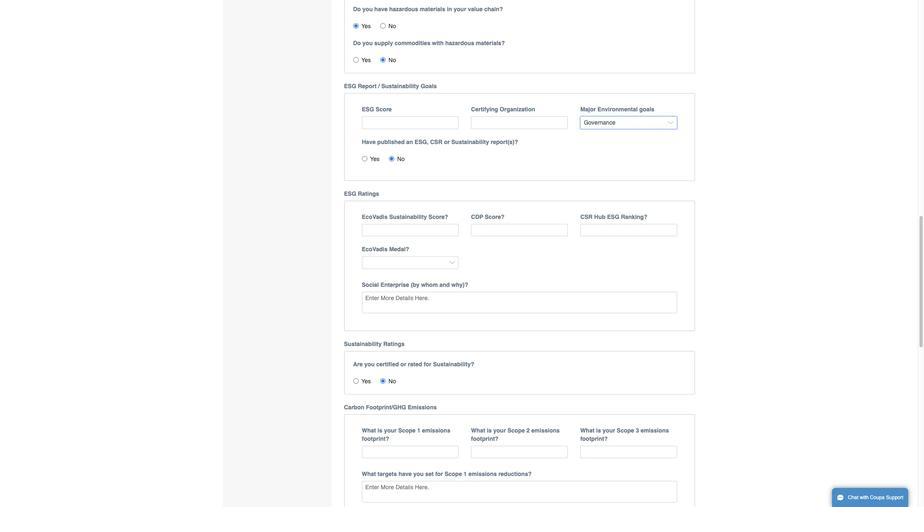 Task type: vqa. For each thing, say whether or not it's contained in the screenshot.
The Ecovadis Sustainability Score? text field
yes



Task type: describe. For each thing, give the bounding box(es) containing it.
yes for have published an esg, csr or sustainability report(s)?
[[370, 156, 380, 162]]

goals
[[421, 83, 437, 90]]

is for what is your scope 2 emissions footprint?
[[487, 428, 492, 434]]

chat with coupa support
[[848, 495, 904, 501]]

sustainability left report(s)?
[[452, 139, 489, 145]]

organization
[[500, 106, 536, 113]]

CSR Hub ESG Ranking? text field
[[581, 224, 678, 237]]

materials?
[[476, 40, 505, 47]]

set
[[426, 471, 434, 478]]

for for set
[[436, 471, 443, 478]]

esg score
[[362, 106, 392, 113]]

sustainability right /
[[382, 83, 419, 90]]

ecovadis sustainability score?
[[362, 214, 448, 220]]

your for what is your scope 3 emissions footprint?
[[603, 428, 616, 434]]

you for certified
[[365, 361, 375, 368]]

report(s)?
[[491, 139, 518, 145]]

no for supply
[[389, 57, 396, 64]]

are
[[353, 361, 363, 368]]

emissions
[[408, 404, 437, 411]]

yes for do you have hazardous materials in your value chain?
[[362, 23, 371, 30]]

for for rated
[[424, 361, 432, 368]]

why)?
[[452, 282, 468, 288]]

is for what is your scope 1 emissions footprint?
[[378, 428, 383, 434]]

3
[[636, 428, 639, 434]]

published
[[377, 139, 405, 145]]

what targets have you set for scope 1 emissions reductions?
[[362, 471, 532, 478]]

emissions for what is your scope 2 emissions footprint?
[[532, 428, 560, 434]]

1 horizontal spatial 1
[[464, 471, 467, 478]]

report
[[358, 83, 377, 90]]

esg for esg ratings
[[344, 191, 356, 197]]

chat
[[848, 495, 859, 501]]

1 vertical spatial or
[[401, 361, 407, 368]]

esg for esg score
[[362, 106, 374, 113]]

rated
[[408, 361, 422, 368]]

scope right 'set'
[[445, 471, 462, 478]]

What is your Scope 3 emissions footprint? text field
[[581, 446, 678, 459]]

support
[[887, 495, 904, 501]]

2
[[527, 428, 530, 434]]

have for you
[[375, 6, 388, 13]]

do you supply commodities with hazardous materials?
[[353, 40, 505, 47]]

is for what is your scope 3 emissions footprint?
[[596, 428, 601, 434]]

sustainability?
[[433, 361, 475, 368]]

carbon
[[344, 404, 364, 411]]

whom
[[421, 282, 438, 288]]

major environmental goals
[[581, 106, 655, 113]]

social
[[362, 282, 379, 288]]

commodities
[[395, 40, 431, 47]]

and
[[440, 282, 450, 288]]

what is your scope 3 emissions footprint?
[[581, 428, 669, 443]]

you for supply
[[363, 40, 373, 47]]

cdp
[[471, 214, 484, 220]]

ratings for esg ratings
[[358, 191, 379, 197]]

ecovadis for ecovadis medal?
[[362, 246, 388, 253]]

do for do you supply commodities with hazardous materials?
[[353, 40, 361, 47]]

what for what targets have you set for scope 1 emissions reductions?
[[362, 471, 376, 478]]

Social Enterprise (by whom and why)? text field
[[362, 292, 678, 314]]

2 score? from the left
[[485, 214, 505, 220]]

What targets have you set for Scope 1 emissions reductions? text field
[[362, 482, 678, 503]]

what for what is your scope 2 emissions footprint?
[[471, 428, 486, 434]]

cdp score?
[[471, 214, 505, 220]]

emissions for what is your scope 3 emissions footprint?
[[641, 428, 669, 434]]

supply
[[375, 40, 393, 47]]

social enterprise (by whom and why)?
[[362, 282, 468, 288]]

CDP Score? text field
[[471, 224, 568, 237]]

0 horizontal spatial hazardous
[[389, 6, 418, 13]]

no for certified
[[389, 378, 396, 385]]

have published an esg, csr or sustainability report(s)?
[[362, 139, 518, 145]]

0 vertical spatial or
[[444, 139, 450, 145]]

sustainability up ecovadis sustainability score? "text field"
[[389, 214, 427, 220]]

have
[[362, 139, 376, 145]]



Task type: locate. For each thing, give the bounding box(es) containing it.
1 footprint? from the left
[[362, 436, 389, 443]]

no down supply
[[389, 57, 396, 64]]

is inside what is your scope 1 emissions footprint?
[[378, 428, 383, 434]]

scope for 2
[[508, 428, 525, 434]]

csr hub esg ranking?
[[581, 214, 648, 220]]

your for what is your scope 2 emissions footprint?
[[494, 428, 506, 434]]

emissions right 3
[[641, 428, 669, 434]]

1
[[417, 428, 421, 434], [464, 471, 467, 478]]

ecovadis
[[362, 214, 388, 220], [362, 246, 388, 253]]

with right commodities
[[432, 40, 444, 47]]

None radio
[[380, 23, 386, 29], [353, 57, 359, 63], [380, 57, 386, 63], [362, 156, 367, 162], [353, 379, 359, 384], [380, 23, 386, 29], [353, 57, 359, 63], [380, 57, 386, 63], [362, 156, 367, 162], [353, 379, 359, 384]]

0 horizontal spatial csr
[[430, 139, 443, 145]]

1 horizontal spatial score?
[[485, 214, 505, 220]]

esg
[[344, 83, 356, 90], [362, 106, 374, 113], [344, 191, 356, 197], [607, 214, 620, 220]]

reductions?
[[499, 471, 532, 478]]

ranking?
[[621, 214, 648, 220]]

environmental
[[598, 106, 638, 113]]

1 vertical spatial ratings
[[384, 341, 405, 348]]

footprint? up the what is your scope 3 emissions footprint? text box
[[581, 436, 608, 443]]

is up what is your scope 2 emissions footprint? text box
[[487, 428, 492, 434]]

what is your scope 2 emissions footprint?
[[471, 428, 560, 443]]

ecovadis left medal?
[[362, 246, 388, 253]]

0 horizontal spatial have
[[375, 6, 388, 13]]

esg for esg report / sustainability goals
[[344, 83, 356, 90]]

no down certified
[[389, 378, 396, 385]]

0 horizontal spatial 1
[[417, 428, 421, 434]]

csr left hub
[[581, 214, 593, 220]]

your inside what is your scope 3 emissions footprint?
[[603, 428, 616, 434]]

1 horizontal spatial csr
[[581, 214, 593, 220]]

1 is from the left
[[378, 428, 383, 434]]

with right chat
[[860, 495, 869, 501]]

scope
[[398, 428, 416, 434], [508, 428, 525, 434], [617, 428, 635, 434], [445, 471, 462, 478]]

certifying organization
[[471, 106, 536, 113]]

your left 3
[[603, 428, 616, 434]]

0 horizontal spatial footprint?
[[362, 436, 389, 443]]

csr
[[430, 139, 443, 145], [581, 214, 593, 220]]

do you have hazardous materials in your value chain?
[[353, 6, 503, 13]]

0 vertical spatial csr
[[430, 139, 443, 145]]

1 ecovadis from the top
[[362, 214, 388, 220]]

0 vertical spatial with
[[432, 40, 444, 47]]

emissions inside what is your scope 1 emissions footprint?
[[422, 428, 451, 434]]

ecovadis medal?
[[362, 246, 409, 253]]

yes for do you supply commodities with hazardous materials?
[[362, 57, 371, 64]]

EcoVadis Sustainability Score? text field
[[362, 224, 459, 237]]

what for what is your scope 3 emissions footprint?
[[581, 428, 595, 434]]

1 vertical spatial csr
[[581, 214, 593, 220]]

sustainability
[[382, 83, 419, 90], [452, 139, 489, 145], [389, 214, 427, 220], [344, 341, 382, 348]]

3 is from the left
[[596, 428, 601, 434]]

footprint? for what is your scope 2 emissions footprint?
[[471, 436, 499, 443]]

or right "esg," in the top of the page
[[444, 139, 450, 145]]

no for have
[[389, 23, 396, 30]]

is
[[378, 428, 383, 434], [487, 428, 492, 434], [596, 428, 601, 434]]

emissions inside the what is your scope 2 emissions footprint?
[[532, 428, 560, 434]]

with inside button
[[860, 495, 869, 501]]

footprint? for what is your scope 3 emissions footprint?
[[581, 436, 608, 443]]

0 horizontal spatial or
[[401, 361, 407, 368]]

your
[[454, 6, 466, 13], [384, 428, 397, 434], [494, 428, 506, 434], [603, 428, 616, 434]]

scope for 3
[[617, 428, 635, 434]]

esg,
[[415, 139, 429, 145]]

major
[[581, 106, 596, 113]]

you for have
[[363, 6, 373, 13]]

footprint? for what is your scope 1 emissions footprint?
[[362, 436, 389, 443]]

1 vertical spatial with
[[860, 495, 869, 501]]

footprint? inside what is your scope 1 emissions footprint?
[[362, 436, 389, 443]]

emissions for what is your scope 1 emissions footprint?
[[422, 428, 451, 434]]

1 horizontal spatial is
[[487, 428, 492, 434]]

is inside what is your scope 3 emissions footprint?
[[596, 428, 601, 434]]

emissions left reductions?
[[469, 471, 497, 478]]

hazardous left "materials"
[[389, 6, 418, 13]]

1 vertical spatial have
[[399, 471, 412, 478]]

do
[[353, 6, 361, 13], [353, 40, 361, 47]]

scope for 1
[[398, 428, 416, 434]]

certified
[[377, 361, 399, 368]]

scope inside the what is your scope 2 emissions footprint?
[[508, 428, 525, 434]]

is up the what is your scope 3 emissions footprint? text box
[[596, 428, 601, 434]]

footprint? up what is your scope 2 emissions footprint? text box
[[471, 436, 499, 443]]

score? right cdp
[[485, 214, 505, 220]]

targets
[[378, 471, 397, 478]]

sustainability ratings
[[344, 341, 405, 348]]

0 vertical spatial 1
[[417, 428, 421, 434]]

0 horizontal spatial for
[[424, 361, 432, 368]]

1 horizontal spatial or
[[444, 139, 450, 145]]

score
[[376, 106, 392, 113]]

1 horizontal spatial hazardous
[[446, 40, 475, 47]]

1 inside what is your scope 1 emissions footprint?
[[417, 428, 421, 434]]

have for targets
[[399, 471, 412, 478]]

footprint?
[[362, 436, 389, 443], [471, 436, 499, 443], [581, 436, 608, 443]]

you
[[363, 6, 373, 13], [363, 40, 373, 47], [365, 361, 375, 368], [414, 471, 424, 478]]

esg ratings
[[344, 191, 379, 197]]

certifying
[[471, 106, 498, 113]]

medal?
[[389, 246, 409, 253]]

0 vertical spatial hazardous
[[389, 6, 418, 13]]

footprint? inside what is your scope 3 emissions footprint?
[[581, 436, 608, 443]]

in
[[447, 6, 452, 13]]

for right 'set'
[[436, 471, 443, 478]]

0 vertical spatial do
[[353, 6, 361, 13]]

2 horizontal spatial is
[[596, 428, 601, 434]]

yes
[[362, 23, 371, 30], [362, 57, 371, 64], [370, 156, 380, 162], [362, 378, 371, 385]]

emissions right 2
[[532, 428, 560, 434]]

hazardous
[[389, 6, 418, 13], [446, 40, 475, 47]]

ecovadis down esg ratings
[[362, 214, 388, 220]]

scope left 2
[[508, 428, 525, 434]]

3 footprint? from the left
[[581, 436, 608, 443]]

2 ecovadis from the top
[[362, 246, 388, 253]]

None radio
[[353, 23, 359, 29], [389, 156, 395, 162], [380, 379, 386, 384], [353, 23, 359, 29], [389, 156, 395, 162], [380, 379, 386, 384]]

or left rated
[[401, 361, 407, 368]]

0 horizontal spatial score?
[[429, 214, 448, 220]]

coupa
[[871, 495, 885, 501]]

footprint? inside the what is your scope 2 emissions footprint?
[[471, 436, 499, 443]]

carbon footprint/ghg emissions
[[344, 404, 437, 411]]

2 horizontal spatial footprint?
[[581, 436, 608, 443]]

for right rated
[[424, 361, 432, 368]]

chat with coupa support button
[[833, 489, 909, 508]]

what inside the what is your scope 2 emissions footprint?
[[471, 428, 486, 434]]

have
[[375, 6, 388, 13], [399, 471, 412, 478]]

2 is from the left
[[487, 428, 492, 434]]

0 horizontal spatial ratings
[[358, 191, 379, 197]]

Certifying Organization text field
[[471, 117, 568, 129]]

/
[[378, 83, 380, 90]]

1 vertical spatial ecovadis
[[362, 246, 388, 253]]

0 horizontal spatial with
[[432, 40, 444, 47]]

scope inside what is your scope 1 emissions footprint?
[[398, 428, 416, 434]]

or
[[444, 139, 450, 145], [401, 361, 407, 368]]

1 horizontal spatial ratings
[[384, 341, 405, 348]]

(by
[[411, 282, 420, 288]]

is inside the what is your scope 2 emissions footprint?
[[487, 428, 492, 434]]

1 horizontal spatial with
[[860, 495, 869, 501]]

your left 2
[[494, 428, 506, 434]]

0 horizontal spatial is
[[378, 428, 383, 434]]

no
[[389, 23, 396, 30], [389, 57, 396, 64], [397, 156, 405, 162], [389, 378, 396, 385]]

ratings for sustainability ratings
[[384, 341, 405, 348]]

2 footprint? from the left
[[471, 436, 499, 443]]

sustainability up are
[[344, 341, 382, 348]]

0 vertical spatial ecovadis
[[362, 214, 388, 220]]

what
[[362, 428, 376, 434], [471, 428, 486, 434], [581, 428, 595, 434], [362, 471, 376, 478]]

0 vertical spatial for
[[424, 361, 432, 368]]

what for what is your scope 1 emissions footprint?
[[362, 428, 376, 434]]

value
[[468, 6, 483, 13]]

what inside what is your scope 3 emissions footprint?
[[581, 428, 595, 434]]

1 vertical spatial hazardous
[[446, 40, 475, 47]]

scope left 3
[[617, 428, 635, 434]]

ratings
[[358, 191, 379, 197], [384, 341, 405, 348]]

an
[[407, 139, 413, 145]]

is down footprint/ghg
[[378, 428, 383, 434]]

hazardous left materials?
[[446, 40, 475, 47]]

ESG Score text field
[[362, 117, 459, 129]]

your inside the what is your scope 2 emissions footprint?
[[494, 428, 506, 434]]

do for do you have hazardous materials in your value chain?
[[353, 6, 361, 13]]

score? up ecovadis sustainability score? "text field"
[[429, 214, 448, 220]]

1 up the 'what is your scope 1 emissions footprint?' text field
[[417, 428, 421, 434]]

score?
[[429, 214, 448, 220], [485, 214, 505, 220]]

0 vertical spatial ratings
[[358, 191, 379, 197]]

no for an
[[397, 156, 405, 162]]

csr right "esg," in the top of the page
[[430, 139, 443, 145]]

1 horizontal spatial for
[[436, 471, 443, 478]]

your for what is your scope 1 emissions footprint?
[[384, 428, 397, 434]]

with
[[432, 40, 444, 47], [860, 495, 869, 501]]

goals
[[640, 106, 655, 113]]

for
[[424, 361, 432, 368], [436, 471, 443, 478]]

enterprise
[[381, 282, 409, 288]]

footprint? down footprint/ghg
[[362, 436, 389, 443]]

emissions inside what is your scope 3 emissions footprint?
[[641, 428, 669, 434]]

1 vertical spatial for
[[436, 471, 443, 478]]

1 horizontal spatial footprint?
[[471, 436, 499, 443]]

chain?
[[485, 6, 503, 13]]

yes for are you certified or rated for sustainability?
[[362, 378, 371, 385]]

have up supply
[[375, 6, 388, 13]]

no down published
[[397, 156, 405, 162]]

ecovadis for ecovadis sustainability score?
[[362, 214, 388, 220]]

have right targets
[[399, 471, 412, 478]]

emissions down emissions in the left bottom of the page
[[422, 428, 451, 434]]

your right in
[[454, 6, 466, 13]]

1 vertical spatial 1
[[464, 471, 467, 478]]

your inside what is your scope 1 emissions footprint?
[[384, 428, 397, 434]]

1 horizontal spatial have
[[399, 471, 412, 478]]

What is your Scope 1 emissions footprint? text field
[[362, 446, 459, 459]]

materials
[[420, 6, 446, 13]]

0 vertical spatial have
[[375, 6, 388, 13]]

what inside what is your scope 1 emissions footprint?
[[362, 428, 376, 434]]

1 score? from the left
[[429, 214, 448, 220]]

your down carbon footprint/ghg emissions
[[384, 428, 397, 434]]

footprint/ghg
[[366, 404, 406, 411]]

1 right 'set'
[[464, 471, 467, 478]]

scope inside what is your scope 3 emissions footprint?
[[617, 428, 635, 434]]

1 vertical spatial do
[[353, 40, 361, 47]]

emissions
[[422, 428, 451, 434], [532, 428, 560, 434], [641, 428, 669, 434], [469, 471, 497, 478]]

What is your Scope 2 emissions footprint? text field
[[471, 446, 568, 459]]

esg report / sustainability goals
[[344, 83, 437, 90]]

hub
[[595, 214, 606, 220]]

1 do from the top
[[353, 6, 361, 13]]

2 do from the top
[[353, 40, 361, 47]]

no up supply
[[389, 23, 396, 30]]

are you certified or rated for sustainability?
[[353, 361, 475, 368]]

scope up the 'what is your scope 1 emissions footprint?' text field
[[398, 428, 416, 434]]

what is your scope 1 emissions footprint?
[[362, 428, 451, 443]]



